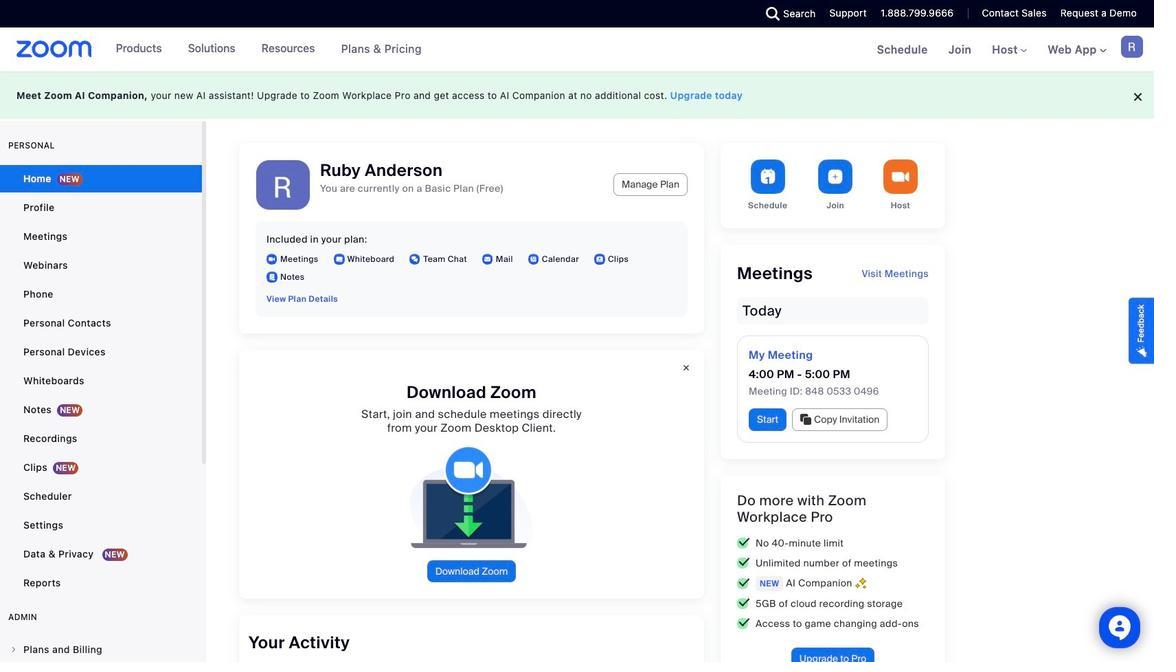 Task type: locate. For each thing, give the bounding box(es) containing it.
profile.zoom_calendar image
[[529, 254, 540, 265]]

host image
[[884, 159, 918, 194]]

join image
[[819, 159, 853, 194]]

check box image
[[738, 538, 751, 549], [738, 558, 751, 569], [738, 578, 751, 589], [738, 598, 751, 609], [738, 618, 751, 629]]

4 check box image from the top
[[738, 598, 751, 609]]

banner
[[0, 27, 1155, 73]]

menu item
[[0, 637, 202, 662]]

2 check box image from the top
[[738, 558, 751, 569]]

1 check box image from the top
[[738, 538, 751, 549]]

footer
[[0, 71, 1155, 119]]

profile.zoom_team_chat image
[[410, 254, 421, 265]]

profile.zoom_clips image
[[595, 254, 606, 265]]

schedule image
[[751, 159, 786, 194]]

3 check box image from the top
[[738, 578, 751, 589]]

download zoom image
[[399, 446, 544, 549]]

advanced feature image
[[856, 578, 867, 589]]

profile.zoom_notes image
[[267, 272, 278, 283]]

profile picture image
[[1122, 36, 1144, 58]]

profile.zoom_whiteboard image
[[334, 254, 345, 265]]



Task type: vqa. For each thing, say whether or not it's contained in the screenshot.
Close image
no



Task type: describe. For each thing, give the bounding box(es) containing it.
profile.zoom_meetings image
[[267, 254, 278, 265]]

5 check box image from the top
[[738, 618, 751, 629]]

personal menu menu
[[0, 165, 202, 598]]

avatar image
[[256, 160, 310, 214]]

right image
[[10, 646, 18, 654]]

zoom logo image
[[16, 41, 92, 58]]

profile.zoom_mail image
[[482, 254, 493, 265]]

product information navigation
[[106, 27, 432, 71]]

meetings navigation
[[867, 27, 1155, 73]]



